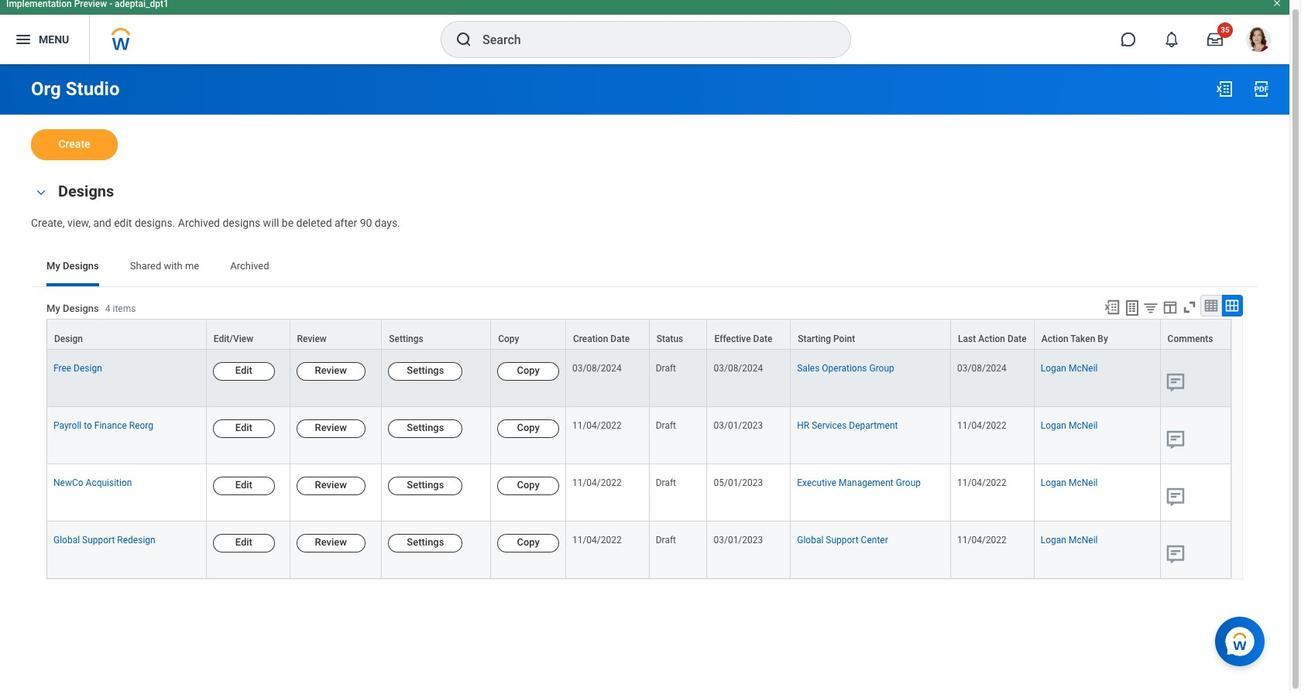 Task type: vqa. For each thing, say whether or not it's contained in the screenshot.
ORG
yes



Task type: locate. For each thing, give the bounding box(es) containing it.
create, view, and edit designs. archived designs will be deleted after 90 days.
[[31, 217, 400, 229]]

row
[[46, 319, 1231, 350], [46, 350, 1231, 407], [46, 407, 1231, 465], [46, 465, 1231, 522], [46, 522, 1231, 579]]

logan mcneil for global support center
[[1041, 535, 1098, 546]]

1 edit from the top
[[235, 365, 252, 376]]

2 logan from the top
[[1041, 420, 1066, 431]]

4 row from the top
[[46, 465, 1231, 522]]

0 vertical spatial designs
[[58, 182, 114, 201]]

logan mcneil link for hr services department
[[1041, 417, 1098, 431]]

support inside global support center link
[[826, 535, 859, 546]]

date inside popup button
[[611, 334, 630, 345]]

copy for global support center
[[517, 537, 540, 548]]

shared
[[130, 260, 161, 272]]

1 vertical spatial group
[[896, 478, 921, 489]]

1 vertical spatial my
[[46, 303, 60, 314]]

0 vertical spatial activity stream image
[[1164, 371, 1187, 394]]

2 03/01/2023 from the top
[[714, 535, 763, 546]]

review button
[[290, 320, 381, 349]]

copy for hr services department
[[517, 422, 540, 434]]

1 logan mcneil link from the top
[[1041, 360, 1098, 374]]

settings
[[389, 334, 423, 345], [407, 365, 444, 376], [407, 422, 444, 434], [407, 479, 444, 491], [407, 537, 444, 548]]

global for global support redesign
[[53, 535, 80, 546]]

1 copy button from the top
[[497, 362, 559, 381]]

1 row from the top
[[46, 319, 1231, 350]]

2 logan mcneil link from the top
[[1041, 417, 1098, 431]]

1 edit button from the top
[[213, 362, 275, 381]]

03/08/2024
[[572, 363, 622, 374], [714, 363, 763, 374], [957, 363, 1007, 374]]

1 draft from the top
[[656, 363, 676, 374]]

11/04/2022
[[572, 420, 622, 431], [957, 420, 1007, 431], [572, 478, 622, 489], [957, 478, 1007, 489], [572, 535, 622, 546], [957, 535, 1007, 546]]

Search Workday  search field
[[482, 22, 819, 57]]

0 horizontal spatial global
[[53, 535, 80, 546]]

1 03/01/2023 from the top
[[714, 420, 763, 431]]

activity stream image for 03/08/2024
[[1164, 371, 1187, 394]]

activity stream image
[[1164, 371, 1187, 394], [1164, 543, 1187, 566]]

my down my designs
[[46, 303, 60, 314]]

03/08/2024 down effective date
[[714, 363, 763, 374]]

edit for payroll to finance reorg
[[235, 422, 252, 434]]

global inside global support center link
[[797, 535, 824, 546]]

0 vertical spatial my
[[46, 260, 60, 272]]

chevron down image
[[32, 187, 50, 198]]

03/01/2023 up 05/01/2023
[[714, 420, 763, 431]]

2 activity stream image from the top
[[1164, 486, 1187, 509]]

1 horizontal spatial action
[[1042, 334, 1068, 345]]

designs down view,
[[63, 260, 99, 272]]

1 my from the top
[[46, 260, 60, 272]]

mcneil for global support center
[[1069, 535, 1098, 546]]

0 vertical spatial design
[[54, 334, 83, 345]]

design right "free"
[[74, 363, 102, 374]]

action right last
[[978, 334, 1005, 345]]

tab list containing my designs
[[31, 249, 1259, 286]]

status button
[[650, 320, 707, 349]]

4 copy button from the top
[[497, 534, 559, 553]]

1 horizontal spatial support
[[826, 535, 859, 546]]

1 vertical spatial activity stream image
[[1164, 486, 1187, 509]]

2 review button from the top
[[296, 420, 366, 438]]

1 date from the left
[[611, 334, 630, 345]]

2 edit from the top
[[235, 422, 252, 434]]

archived inside tab list
[[230, 260, 269, 272]]

draft
[[656, 363, 676, 374], [656, 420, 676, 431], [656, 478, 676, 489], [656, 535, 676, 546]]

1 vertical spatial designs
[[63, 260, 99, 272]]

export to worksheets image
[[1123, 299, 1142, 317]]

items
[[113, 304, 136, 314]]

date for creation date
[[611, 334, 630, 345]]

4 settings button from the top
[[388, 534, 463, 553]]

1 vertical spatial 03/01/2023
[[714, 535, 763, 546]]

designs for my designs
[[63, 260, 99, 272]]

action left taken
[[1042, 334, 1068, 345]]

review for global support redesign
[[315, 537, 347, 548]]

group right management at the bottom right of page
[[896, 478, 921, 489]]

4 mcneil from the top
[[1069, 535, 1098, 546]]

global down the newco
[[53, 535, 80, 546]]

0 horizontal spatial date
[[611, 334, 630, 345]]

3 logan mcneil link from the top
[[1041, 475, 1098, 489]]

0 horizontal spatial support
[[82, 535, 115, 546]]

logan mcneil link for executive management group
[[1041, 475, 1098, 489]]

designs
[[58, 182, 114, 201], [63, 260, 99, 272], [63, 303, 99, 314]]

2 copy button from the top
[[497, 420, 559, 438]]

date right effective
[[753, 334, 772, 345]]

review button for global support redesign
[[296, 534, 366, 553]]

sales
[[797, 363, 820, 374]]

activity stream image for executive management group
[[1164, 486, 1187, 509]]

4 logan mcneil from the top
[[1041, 535, 1098, 546]]

designs for my designs 4 items
[[63, 303, 99, 314]]

3 logan mcneil from the top
[[1041, 478, 1098, 489]]

0 vertical spatial group
[[869, 363, 894, 374]]

1 logan from the top
[[1041, 363, 1066, 374]]

designs
[[223, 217, 260, 229]]

0 horizontal spatial group
[[869, 363, 894, 374]]

0 vertical spatial archived
[[178, 217, 220, 229]]

2 global from the left
[[797, 535, 824, 546]]

1 global from the left
[[53, 535, 80, 546]]

executive management group
[[797, 478, 921, 489]]

1 horizontal spatial date
[[753, 334, 772, 345]]

2 activity stream image from the top
[[1164, 543, 1187, 566]]

logan
[[1041, 363, 1066, 374], [1041, 420, 1066, 431], [1041, 478, 1066, 489], [1041, 535, 1066, 546]]

create button
[[31, 129, 118, 160]]

copy button for sales operations group
[[497, 362, 559, 381]]

1 logan mcneil from the top
[[1041, 363, 1098, 374]]

3 mcneil from the top
[[1069, 478, 1098, 489]]

logan mcneil for executive management group
[[1041, 478, 1098, 489]]

create
[[58, 138, 90, 150]]

4 review button from the top
[[296, 534, 366, 553]]

export to excel image
[[1104, 299, 1121, 316]]

global down the executive
[[797, 535, 824, 546]]

logan mcneil link for global support center
[[1041, 532, 1098, 546]]

studio
[[66, 78, 120, 100]]

design
[[54, 334, 83, 345], [74, 363, 102, 374]]

effective date
[[714, 334, 772, 345]]

03/01/2023
[[714, 420, 763, 431], [714, 535, 763, 546]]

draft for global support center
[[656, 535, 676, 546]]

notifications large image
[[1164, 32, 1180, 47]]

2 edit button from the top
[[213, 420, 275, 438]]

review
[[297, 334, 327, 345], [315, 365, 347, 376], [315, 422, 347, 434], [315, 479, 347, 491], [315, 537, 347, 548]]

draft for hr services department
[[656, 420, 676, 431]]

2 support from the left
[[826, 535, 859, 546]]

logan mcneil for hr services department
[[1041, 420, 1098, 431]]

support
[[82, 535, 115, 546], [826, 535, 859, 546]]

designs inside tab list
[[63, 260, 99, 272]]

1 activity stream image from the top
[[1164, 371, 1187, 394]]

settings button
[[388, 362, 463, 381], [388, 420, 463, 438], [388, 477, 463, 496], [388, 534, 463, 553]]

3 edit from the top
[[235, 479, 252, 491]]

1 horizontal spatial global
[[797, 535, 824, 546]]

close environment banner image
[[1272, 0, 1282, 8]]

4 draft from the top
[[656, 535, 676, 546]]

designs up view,
[[58, 182, 114, 201]]

support left redesign
[[82, 535, 115, 546]]

2 draft from the top
[[656, 420, 676, 431]]

design up free design link
[[54, 334, 83, 345]]

2 my from the top
[[46, 303, 60, 314]]

be
[[282, 217, 294, 229]]

after
[[335, 217, 357, 229]]

global support center
[[797, 535, 888, 546]]

1 horizontal spatial 03/08/2024
[[714, 363, 763, 374]]

executive
[[797, 478, 836, 489]]

2 settings button from the top
[[388, 420, 463, 438]]

tab list
[[31, 249, 1259, 286]]

3 logan from the top
[[1041, 478, 1066, 489]]

sales operations group
[[797, 363, 894, 374]]

edit
[[235, 365, 252, 376], [235, 422, 252, 434], [235, 479, 252, 491], [235, 537, 252, 548]]

payroll
[[53, 420, 82, 431]]

0 horizontal spatial archived
[[178, 217, 220, 229]]

support inside global support redesign link
[[82, 535, 115, 546]]

1 vertical spatial activity stream image
[[1164, 543, 1187, 566]]

4 edit from the top
[[235, 537, 252, 548]]

edit button for free design
[[213, 362, 275, 381]]

edit/view
[[214, 334, 253, 345]]

global
[[53, 535, 80, 546], [797, 535, 824, 546]]

activity stream image for hr services department
[[1164, 428, 1187, 451]]

designs inside group
[[58, 182, 114, 201]]

group for sales operations group
[[869, 363, 894, 374]]

org studio main content
[[0, 64, 1289, 636]]

2 action from the left
[[1042, 334, 1068, 345]]

designs left 4
[[63, 303, 99, 314]]

03/08/2024 down last action date
[[957, 363, 1007, 374]]

group inside "link"
[[896, 478, 921, 489]]

settings button for free design
[[388, 362, 463, 381]]

4 edit button from the top
[[213, 534, 275, 553]]

mcneil for executive management group
[[1069, 478, 1098, 489]]

action inside the "action taken by" popup button
[[1042, 334, 1068, 345]]

logan mcneil
[[1041, 363, 1098, 374], [1041, 420, 1098, 431], [1041, 478, 1098, 489], [1041, 535, 1098, 546]]

management
[[839, 478, 894, 489]]

logan mcneil link
[[1041, 360, 1098, 374], [1041, 417, 1098, 431], [1041, 475, 1098, 489], [1041, 532, 1098, 546]]

with
[[164, 260, 183, 272]]

logan mcneil link for sales operations group
[[1041, 360, 1098, 374]]

1 support from the left
[[82, 535, 115, 546]]

1 activity stream image from the top
[[1164, 428, 1187, 451]]

days.
[[375, 217, 400, 229]]

my
[[46, 260, 60, 272], [46, 303, 60, 314]]

2 horizontal spatial date
[[1008, 334, 1027, 345]]

global inside global support redesign link
[[53, 535, 80, 546]]

effective date button
[[707, 320, 790, 349]]

action taken by button
[[1035, 320, 1160, 349]]

1 horizontal spatial group
[[896, 478, 921, 489]]

1 action from the left
[[978, 334, 1005, 345]]

1 horizontal spatial archived
[[230, 260, 269, 272]]

0 vertical spatial 03/01/2023
[[714, 420, 763, 431]]

profile logan mcneil image
[[1246, 27, 1271, 55]]

settings button
[[382, 320, 490, 349]]

0 horizontal spatial action
[[978, 334, 1005, 345]]

3 edit button from the top
[[213, 477, 275, 496]]

2 vertical spatial designs
[[63, 303, 99, 314]]

support left the center
[[826, 535, 859, 546]]

1 review button from the top
[[296, 362, 366, 381]]

my inside tab list
[[46, 260, 60, 272]]

1 vertical spatial archived
[[230, 260, 269, 272]]

1 mcneil from the top
[[1069, 363, 1098, 374]]

menu
[[39, 33, 69, 45]]

review for free design
[[315, 365, 347, 376]]

date right "creation"
[[611, 334, 630, 345]]

me
[[185, 260, 199, 272]]

shared with me
[[130, 260, 199, 272]]

copy
[[498, 334, 519, 345], [517, 365, 540, 376], [517, 422, 540, 434], [517, 479, 540, 491], [517, 537, 540, 548]]

to
[[84, 420, 92, 431]]

1 settings button from the top
[[388, 362, 463, 381]]

archived left designs
[[178, 217, 220, 229]]

expand table image
[[1224, 298, 1240, 313]]

review for payroll to finance reorg
[[315, 422, 347, 434]]

department
[[849, 420, 898, 431]]

3 draft from the top
[[656, 478, 676, 489]]

2 date from the left
[[753, 334, 772, 345]]

date
[[611, 334, 630, 345], [753, 334, 772, 345], [1008, 334, 1027, 345]]

logan mcneil for sales operations group
[[1041, 363, 1098, 374]]

copy for sales operations group
[[517, 365, 540, 376]]

mcneil
[[1069, 363, 1098, 374], [1069, 420, 1098, 431], [1069, 478, 1098, 489], [1069, 535, 1098, 546]]

redesign
[[117, 535, 155, 546]]

my down create, in the left top of the page
[[46, 260, 60, 272]]

export to excel image
[[1215, 80, 1234, 98]]

2 horizontal spatial 03/08/2024
[[957, 363, 1007, 374]]

review button
[[296, 362, 366, 381], [296, 420, 366, 438], [296, 477, 366, 496], [296, 534, 366, 553]]

fullscreen image
[[1181, 299, 1198, 316]]

date right last
[[1008, 334, 1027, 345]]

03/01/2023 down 05/01/2023
[[714, 535, 763, 546]]

0 vertical spatial activity stream image
[[1164, 428, 1187, 451]]

edit button for global support redesign
[[213, 534, 275, 553]]

4 logan from the top
[[1041, 535, 1066, 546]]

edit button for payroll to finance reorg
[[213, 420, 275, 438]]

point
[[833, 334, 855, 345]]

2 03/08/2024 from the left
[[714, 363, 763, 374]]

starting point button
[[791, 320, 950, 349]]

group down starting point "popup button"
[[869, 363, 894, 374]]

2 mcneil from the top
[[1069, 420, 1098, 431]]

newco acquisition
[[53, 478, 132, 489]]

activity stream image
[[1164, 428, 1187, 451], [1164, 486, 1187, 509]]

03/08/2024 down creation date on the left of page
[[572, 363, 622, 374]]

group
[[869, 363, 894, 374], [896, 478, 921, 489]]

toolbar
[[1097, 295, 1243, 319]]

archived down designs
[[230, 260, 269, 272]]

4 logan mcneil link from the top
[[1041, 532, 1098, 546]]

0 horizontal spatial 03/08/2024
[[572, 363, 622, 374]]

settings button for payroll to finance reorg
[[388, 420, 463, 438]]

2 logan mcneil from the top
[[1041, 420, 1098, 431]]

global for global support center
[[797, 535, 824, 546]]



Task type: describe. For each thing, give the bounding box(es) containing it.
click to view/edit grid preferences image
[[1162, 299, 1179, 316]]

effective
[[714, 334, 751, 345]]

hr
[[797, 420, 809, 431]]

my designs 4 items
[[46, 303, 136, 314]]

hr services department link
[[797, 417, 898, 431]]

inbox large image
[[1207, 32, 1223, 47]]

status
[[657, 334, 683, 345]]

toolbar inside org studio main content
[[1097, 295, 1243, 319]]

last action date
[[958, 334, 1027, 345]]

90
[[360, 217, 372, 229]]

creation date
[[573, 334, 630, 345]]

free
[[53, 363, 71, 374]]

tab list inside org studio main content
[[31, 249, 1259, 286]]

05/01/2023
[[714, 478, 763, 489]]

copy button for hr services department
[[497, 420, 559, 438]]

logan for executive management group
[[1041, 478, 1066, 489]]

services
[[812, 420, 847, 431]]

settings inside popup button
[[389, 334, 423, 345]]

3 copy button from the top
[[497, 477, 559, 496]]

org
[[31, 78, 61, 100]]

org studio
[[31, 78, 120, 100]]

settings for free design
[[407, 365, 444, 376]]

view,
[[67, 217, 91, 229]]

support for center
[[826, 535, 859, 546]]

designs button
[[58, 182, 114, 201]]

design inside popup button
[[54, 334, 83, 345]]

4
[[105, 304, 110, 314]]

comments
[[1168, 334, 1213, 345]]

copy inside copy popup button
[[498, 334, 519, 345]]

3 row from the top
[[46, 407, 1231, 465]]

logan for sales operations group
[[1041, 363, 1066, 374]]

1 vertical spatial design
[[74, 363, 102, 374]]

1 03/08/2024 from the left
[[572, 363, 622, 374]]

starting
[[798, 334, 831, 345]]

reorg
[[129, 420, 153, 431]]

executive management group link
[[797, 475, 921, 489]]

action inside last action date popup button
[[978, 334, 1005, 345]]

3 settings button from the top
[[388, 477, 463, 496]]

35
[[1221, 26, 1230, 34]]

draft for sales operations group
[[656, 363, 676, 374]]

action taken by
[[1042, 334, 1108, 345]]

design button
[[47, 320, 206, 349]]

03/01/2023 for global support center
[[714, 535, 763, 546]]

will
[[263, 217, 279, 229]]

edit
[[114, 217, 132, 229]]

create,
[[31, 217, 65, 229]]

my designs
[[46, 260, 99, 272]]

draft for executive management group
[[656, 478, 676, 489]]

edit for global support redesign
[[235, 537, 252, 548]]

payroll to finance reorg
[[53, 420, 153, 431]]

my for my designs
[[46, 260, 60, 272]]

menu banner
[[0, 0, 1289, 64]]

designs group
[[31, 179, 1259, 231]]

3 date from the left
[[1008, 334, 1027, 345]]

free design link
[[53, 360, 102, 374]]

sales operations group link
[[797, 360, 894, 374]]

newco acquisition link
[[53, 475, 132, 489]]

edit/view button
[[207, 320, 289, 349]]

operations
[[822, 363, 867, 374]]

global support redesign
[[53, 535, 155, 546]]

taken
[[1071, 334, 1095, 345]]

review button for payroll to finance reorg
[[296, 420, 366, 438]]

logan for global support center
[[1041, 535, 1066, 546]]

support for redesign
[[82, 535, 115, 546]]

table image
[[1204, 298, 1219, 313]]

free design
[[53, 363, 102, 374]]

hr services department
[[797, 420, 898, 431]]

newco
[[53, 478, 83, 489]]

settings button for global support redesign
[[388, 534, 463, 553]]

finance
[[94, 420, 127, 431]]

payroll to finance reorg link
[[53, 417, 153, 431]]

review inside popup button
[[297, 334, 327, 345]]

my for my designs 4 items
[[46, 303, 60, 314]]

copy button for global support center
[[497, 534, 559, 553]]

designs.
[[135, 217, 175, 229]]

global support center link
[[797, 532, 888, 546]]

and
[[93, 217, 111, 229]]

edit for free design
[[235, 365, 252, 376]]

last action date button
[[951, 320, 1034, 349]]

row containing design
[[46, 319, 1231, 350]]

settings for global support redesign
[[407, 537, 444, 548]]

view printable version (pdf) image
[[1252, 80, 1271, 98]]

mcneil for sales operations group
[[1069, 363, 1098, 374]]

center
[[861, 535, 888, 546]]

3 review button from the top
[[296, 477, 366, 496]]

select to filter grid data image
[[1142, 300, 1159, 316]]

2 row from the top
[[46, 350, 1231, 407]]

by
[[1098, 334, 1108, 345]]

global support redesign link
[[53, 532, 155, 546]]

group for executive management group
[[896, 478, 921, 489]]

date for effective date
[[753, 334, 772, 345]]

logan for hr services department
[[1041, 420, 1066, 431]]

03/01/2023 for hr services department
[[714, 420, 763, 431]]

mcneil for hr services department
[[1069, 420, 1098, 431]]

activity stream image for 11/04/2022
[[1164, 543, 1187, 566]]

menu button
[[0, 15, 89, 64]]

search image
[[455, 30, 473, 49]]

creation date button
[[566, 320, 649, 349]]

settings for payroll to finance reorg
[[407, 422, 444, 434]]

review button for free design
[[296, 362, 366, 381]]

3 03/08/2024 from the left
[[957, 363, 1007, 374]]

justify image
[[14, 30, 33, 49]]

acquisition
[[86, 478, 132, 489]]

archived inside 'designs' group
[[178, 217, 220, 229]]

creation
[[573, 334, 608, 345]]

comments button
[[1161, 320, 1231, 349]]

last
[[958, 334, 976, 345]]

starting point
[[798, 334, 855, 345]]

35 button
[[1198, 22, 1233, 57]]

copy button
[[491, 320, 565, 349]]

deleted
[[296, 217, 332, 229]]

5 row from the top
[[46, 522, 1231, 579]]



